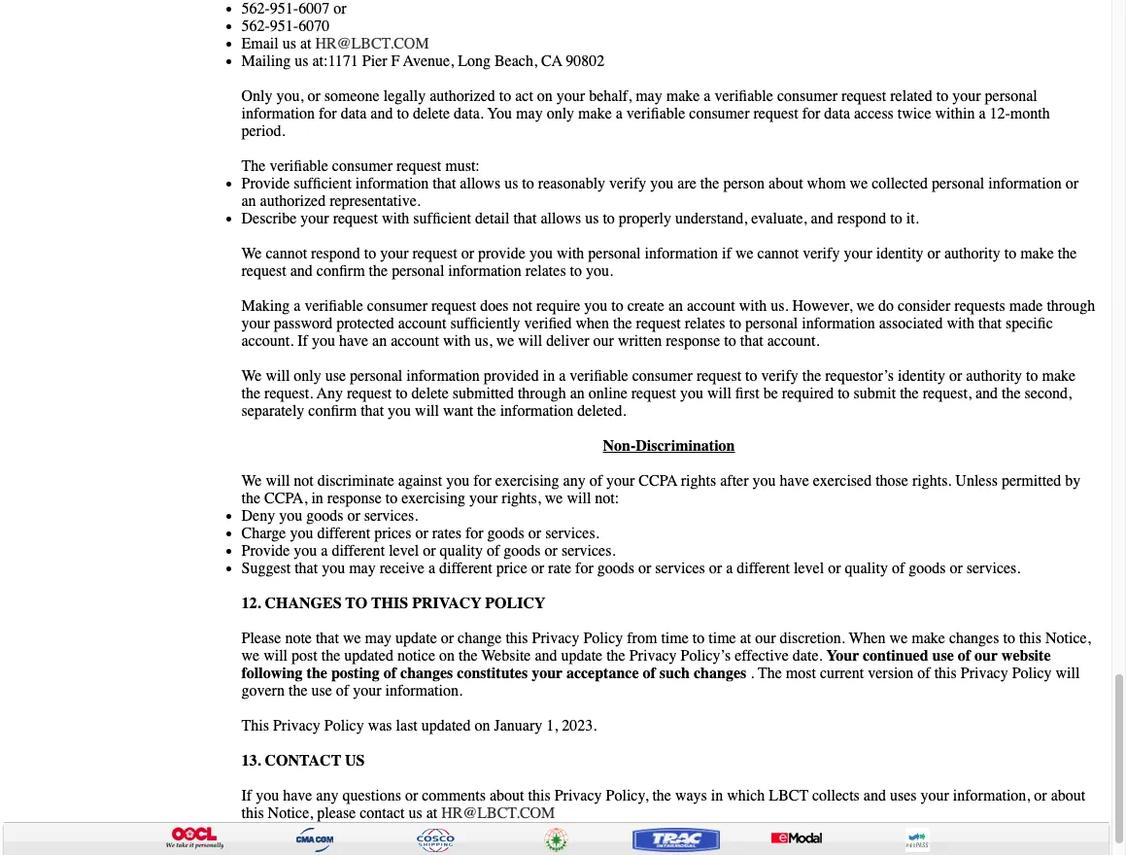 Task type: locate. For each thing, give the bounding box(es) containing it.
you inside the verifiable consumer request must: provide sufficient information that allows us to reasonably verify you                 are the person about whom we collected personal information or an                 authorized representative. describe your request with sufficient detail that allows us to properly                 understand, evaluate, and respond to it.
[[650, 175, 674, 192]]

respond down representative.
[[311, 245, 360, 262]]

the inside if you have any questions or comments about this privacy policy, the ways             in which lbct collects and uses your information, or about this notice,             please contact us at
[[652, 787, 671, 805]]

562-951-6007 or 562-951-6070 email us at hr@lbct.com mailing us at:1171 pier f avenue, long beach, ca 90802
[[241, 0, 605, 70]]

use down post
[[311, 682, 332, 700]]

that right any
[[361, 402, 384, 420]]

you right provide
[[529, 245, 553, 262]]

permitted
[[1002, 472, 1061, 490]]

delete inside only you, or someone legally authorized to act on your behalf, may make a             verifiable consumer request related to your personal information for data             and to delete data. you may only make a verifiable consumer request for             data access twice within a 12-month period.
[[413, 105, 450, 122]]

0 horizontal spatial level
[[389, 542, 419, 560]]

may inside please note that we may update or change this privacy policy from time to             time at our discretion. when we make changes to this notice, we will post             the updated notice on the website and update the privacy policy's effective             date.
[[365, 630, 392, 647]]

1 vertical spatial in
[[311, 490, 323, 507]]

exercising up rates
[[402, 490, 465, 507]]

have right password
[[339, 332, 368, 350]]

respond inside 'we cannot respond to your request or provide you with personal information             if we cannot verify your identity or authority to make the request and             confirm the personal information relates to you.'
[[311, 245, 360, 262]]

provide down deny on the bottom left of page
[[241, 542, 290, 560]]

1 vertical spatial if
[[241, 787, 252, 805]]

you right the against
[[446, 472, 469, 490]]

cannot
[[266, 245, 307, 262], [757, 245, 799, 262]]

we right if
[[735, 245, 754, 262]]

period.
[[241, 122, 285, 140]]

1 horizontal spatial authorized
[[430, 87, 495, 105]]

2 vertical spatial we
[[241, 472, 262, 490]]

different up to
[[332, 542, 385, 560]]

1 vertical spatial policy
[[1012, 665, 1052, 682]]

changes inside please note that we may update or change this privacy policy from time to             time at our discretion. when we make changes to this notice, we will post             the updated notice on the website and update the privacy policy's effective             date.
[[949, 630, 999, 647]]

may inside we will not discriminate against you for exercising any of your ccpa rights             after you have exercised those rights. unless permitted by the ccpa, in             response to exercising your rights, we will not: deny you goods or services. charge you different prices or rates for goods or services. provide you a different level or quality of goods or services. suggest that you may receive a different price or rate for goods or                 services or a different level or quality of goods or services.
[[349, 560, 376, 577]]

1 vertical spatial authority
[[966, 367, 1022, 385]]

relates up require
[[526, 262, 566, 280]]

continued
[[863, 647, 928, 665]]

0 vertical spatial identity
[[876, 245, 924, 262]]

0 vertical spatial only
[[547, 105, 574, 122]]

current
[[820, 665, 864, 682]]

make inside we will only use personal information provided in a verifiable consumer             request to verify the requestor's identity or authority to make the             request. any request to delete submitted through an online request you will             first be required to submit the request, and the second, separately confirm             that you will want the information deleted.
[[1042, 367, 1076, 385]]

different
[[317, 525, 370, 542], [332, 542, 385, 560], [439, 560, 492, 577], [737, 560, 790, 577]]

0 vertical spatial hr@lbct.com link
[[315, 35, 429, 52]]

0 vertical spatial sufficient
[[294, 175, 352, 192]]

with inside the verifiable consumer request must: provide sufficient information that allows us to reasonably verify you                 are the person about whom we collected personal information or an                 authorized representative. describe your request with sufficient detail that allows us to properly                 understand, evaluate, and respond to it.
[[382, 210, 409, 227]]

evaluate,
[[751, 210, 807, 227]]

1 horizontal spatial policy
[[583, 630, 623, 647]]

please note that we may update or change this privacy policy from time to             time at our discretion. when we make changes to this notice, we will post             the updated notice on the website and update the privacy policy's effective             date.
[[241, 630, 1091, 665]]

in inside if you have any questions or comments about this privacy policy, the ways             in which lbct collects and uses your information, or about this notice,             please contact us at
[[711, 787, 723, 805]]

confirm inside we will only use personal information provided in a verifiable consumer             request to verify the requestor's identity or authority to make the             request. any request to delete submitted through an online request you will             first be required to submit the request, and the second, separately confirm             that you will want the information deleted.
[[308, 402, 357, 420]]

will inside 'making a verifiable consumer request does not require you to create an             account with us. however, we do consider requests made through your             password protected account sufficiently verified when the request relates             to personal information associated with that specific account. if you have             an account with us, we will deliver our written response to that account.'
[[518, 332, 542, 350]]

at left at:1171 at the left of the page
[[300, 35, 311, 52]]

acceptance
[[566, 665, 639, 682]]

0 horizontal spatial time
[[661, 630, 689, 647]]

personal inside the verifiable consumer request must: provide sufficient information that allows us to reasonably verify you                 are the person about whom we collected personal information or an                 authorized representative. describe your request with sufficient detail that allows us to properly                 understand, evaluate, and respond to it.
[[932, 175, 984, 192]]

request,
[[923, 385, 972, 402]]

0 vertical spatial provide
[[241, 175, 290, 192]]

you inside if you have any questions or comments about this privacy policy, the ways             in which lbct collects and uses your information, or about this notice,             please contact us at
[[256, 787, 279, 805]]

information,
[[953, 787, 1030, 805]]

provided
[[484, 367, 539, 385]]

through down deliver
[[518, 385, 566, 402]]

2 horizontal spatial verify
[[803, 245, 840, 262]]

1 horizontal spatial hr@lbct.com link
[[441, 805, 555, 822]]

about up evaluate,
[[769, 175, 803, 192]]

notice, for if you have any questions or comments about this privacy policy, the ways             in which lbct collects and uses your information, or about this notice,             please contact us at
[[268, 805, 313, 822]]

0 vertical spatial in
[[543, 367, 555, 385]]

our inside please note that we may update or change this privacy policy from time to             time at our discretion. when we make changes to this notice, we will post             the updated notice on the website and update the privacy policy's effective             date.
[[755, 630, 776, 647]]

12-
[[990, 105, 1010, 122]]

2 vertical spatial on
[[475, 717, 490, 735]]

at right contact
[[426, 805, 437, 822]]

1 we from the top
[[241, 245, 262, 262]]

personal up be
[[745, 315, 798, 332]]

of
[[589, 472, 602, 490], [487, 542, 500, 560], [892, 560, 905, 577], [958, 647, 971, 665], [384, 665, 397, 682], [643, 665, 656, 682], [918, 665, 931, 682], [336, 682, 349, 700]]

policy inside please note that we may update or change this privacy policy from time to             time at our discretion. when we make changes to this notice, we will post             the updated notice on the website and update the privacy policy's effective             date.
[[583, 630, 623, 647]]

understand,
[[675, 210, 747, 227]]

0 vertical spatial at
[[300, 35, 311, 52]]

1 horizontal spatial notice,
[[1046, 630, 1091, 647]]

1 horizontal spatial respond
[[837, 210, 886, 227]]

changes
[[949, 630, 999, 647], [400, 665, 453, 682], [694, 665, 746, 682]]

updated left notice
[[344, 647, 393, 665]]

about inside the verifiable consumer request must: provide sufficient information that allows us to reasonably verify you                 are the person about whom we collected personal information or an                 authorized representative. describe your request with sufficient detail that allows us to properly                 understand, evaluate, and respond to it.
[[769, 175, 803, 192]]

submitted
[[453, 385, 514, 402]]

us
[[345, 752, 365, 770]]

changes
[[265, 595, 342, 612]]

through inside 'making a verifiable consumer request does not require you to create an             account with us. however, we do consider requests made through your             password protected account sufficiently verified when the request relates             to personal information associated with that specific account. if you have             an account with us, we will deliver our written response to that account.'
[[1047, 297, 1095, 315]]

we inside we will only use personal information provided in a verifiable consumer             request to verify the requestor's identity or authority to make the             request. any request to delete submitted through an online request you will             first be required to submit the request, and the second, separately confirm             that you will want the information deleted.
[[241, 367, 262, 385]]

consumer inside 'making a verifiable consumer request does not require you to create an             account with us. however, we do consider requests made through your             password protected account sufficiently verified when the request relates             to personal information associated with that specific account. if you have             an account with us, we will deliver our written response to that account.'
[[367, 297, 428, 315]]

your up was
[[353, 682, 381, 700]]

about right the information,
[[1051, 787, 1086, 805]]

1 horizontal spatial if
[[298, 332, 308, 350]]

govern
[[241, 682, 285, 700]]

1 horizontal spatial data
[[824, 105, 850, 122]]

make
[[666, 87, 700, 105], [578, 105, 612, 122], [1020, 245, 1054, 262], [1042, 367, 1076, 385], [912, 630, 945, 647]]

the inside we will not discriminate against you for exercising any of your ccpa rights             after you have exercised those rights. unless permitted by the ccpa, in             response to exercising your rights, we will not: deny you goods or services. charge you different prices or rates for goods or services. provide you a different level or quality of goods or services. suggest that you may receive a different price or rate for goods or                 services or a different level or quality of goods or services.
[[241, 490, 260, 507]]

0 horizontal spatial the
[[241, 157, 266, 175]]

0 horizontal spatial respond
[[311, 245, 360, 262]]

1 horizontal spatial our
[[755, 630, 776, 647]]

and inside only you, or someone legally authorized to act on your behalf, may make a             verifiable consumer request related to your personal information for data             and to delete data. you may only make a verifiable consumer request for             data access twice within a 12-month period.
[[371, 105, 393, 122]]

rate
[[548, 560, 571, 577]]

policy inside the . the most current version of this privacy policy will govern the use of             your information.
[[1012, 665, 1052, 682]]

legally
[[384, 87, 426, 105]]

those
[[876, 472, 908, 490]]

may
[[636, 87, 662, 105], [516, 105, 543, 122], [349, 560, 376, 577], [365, 630, 392, 647]]

quality left price
[[440, 542, 483, 560]]

0 horizontal spatial update
[[396, 630, 437, 647]]

with left us.
[[739, 297, 767, 315]]

2 provide from the top
[[241, 542, 290, 560]]

0 horizontal spatial allows
[[460, 175, 501, 192]]

2 vertical spatial at
[[426, 805, 437, 822]]

verifiable inside 'making a verifiable consumer request does not require you to create an             account with us. however, we do consider requests made through your             password protected account sufficiently verified when the request relates             to personal information associated with that specific account. if you have             an account with us, we will deliver our written response to that account.'
[[304, 297, 363, 315]]

this inside the . the most current version of this privacy policy will govern the use of             your information.
[[934, 665, 957, 682]]

authority inside we will only use personal information provided in a verifiable consumer             request to verify the requestor's identity or authority to make the             request. any request to delete submitted through an online request you will             first be required to submit the request, and the second, separately confirm             that you will want the information deleted.
[[966, 367, 1022, 385]]

that inside please note that we may update or change this privacy policy from time to             time at our discretion. when we make changes to this notice, we will post             the updated notice on the website and update the privacy policy's effective             date.
[[316, 630, 339, 647]]

1 vertical spatial response
[[327, 490, 382, 507]]

behalf,
[[589, 87, 632, 105]]

following
[[241, 665, 303, 682]]

1 vertical spatial we
[[241, 367, 262, 385]]

email
[[241, 35, 279, 52]]

1 vertical spatial the
[[758, 665, 782, 682]]

month
[[1010, 105, 1050, 122]]

0 horizontal spatial account.
[[241, 332, 294, 350]]

authority
[[944, 245, 1001, 262], [966, 367, 1022, 385]]

protected
[[336, 315, 394, 332]]

authorized inside the verifiable consumer request must: provide sufficient information that allows us to reasonably verify you                 are the person about whom we collected personal information or an                 authorized representative. describe your request with sufficient detail that allows us to properly                 understand, evaluate, and respond to it.
[[260, 192, 326, 210]]

your inside if you have any questions or comments about this privacy policy, the ways             in which lbct collects and uses your information, or about this notice,             please contact us at
[[921, 787, 949, 805]]

authorized down "period."
[[260, 192, 326, 210]]

authority inside 'we cannot respond to your request or provide you with personal information             if we cannot verify your identity or authority to make the request and             confirm the personal information relates to you.'
[[944, 245, 1001, 262]]

use inside we will only use personal information provided in a verifiable consumer             request to verify the requestor's identity or authority to make the             request. any request to delete submitted through an online request you will             first be required to submit the request, and the second, separately confirm             that you will want the information deleted.
[[325, 367, 346, 385]]

only inside we will only use personal information provided in a verifiable consumer             request to verify the requestor's identity or authority to make the             request. any request to delete submitted through an online request you will             first be required to submit the request, and the second, separately confirm             that you will want the information deleted.
[[294, 367, 321, 385]]

sufficient left detail at the top left of page
[[413, 210, 471, 227]]

2 horizontal spatial on
[[537, 87, 553, 105]]

1 horizontal spatial have
[[339, 332, 368, 350]]

if up request.
[[298, 332, 308, 350]]

consider
[[898, 297, 951, 315]]

identity
[[876, 245, 924, 262], [898, 367, 945, 385]]

any down 13. contact us
[[316, 787, 339, 805]]

1 vertical spatial not
[[294, 472, 314, 490]]

2 horizontal spatial changes
[[949, 630, 999, 647]]

at inside please note that we may update or change this privacy policy from time to             time at our discretion. when we make changes to this notice, we will post             the updated notice on the website and update the privacy policy's effective             date.
[[740, 630, 751, 647]]

information down provided
[[500, 402, 573, 420]]

about right comments
[[490, 787, 524, 805]]

0 vertical spatial response
[[666, 332, 720, 350]]

for right rates
[[465, 525, 484, 542]]

0 horizontal spatial not
[[294, 472, 314, 490]]

in
[[543, 367, 555, 385], [311, 490, 323, 507], [711, 787, 723, 805]]

and up password
[[290, 262, 313, 280]]

12.  changes to this privacy policy
[[241, 595, 546, 612]]

3 we from the top
[[241, 472, 262, 490]]

if inside 'making a verifiable consumer request does not require you to create an             account with us. however, we do consider requests made through your             password protected account sufficiently verified when the request relates             to personal information associated with that specific account. if you have             an account with us, we will deliver our written response to that account.'
[[298, 332, 308, 350]]

any
[[317, 385, 343, 402]]

notice, for please note that we may update or change this privacy policy from time to             time at our discretion. when we make changes to this notice, we will post             the updated notice on the website and update the privacy policy's effective             date.
[[1046, 630, 1091, 647]]

do
[[878, 297, 894, 315]]

verifiable inside we will only use personal information provided in a verifiable consumer             request to verify the requestor's identity or authority to make the             request. any request to delete submitted through an online request you will             first be required to submit the request, and the second, separately confirm             that you will want the information deleted.
[[570, 367, 628, 385]]

verify right 'first'
[[761, 367, 798, 385]]

in inside we will only use personal information provided in a verifiable consumer             request to verify the requestor's identity or authority to make the             request. any request to delete submitted through an online request you will             first be required to submit the request, and the second, separately confirm             that you will want the information deleted.
[[543, 367, 555, 385]]

consumer inside the verifiable consumer request must: provide sufficient information that allows us to reasonably verify you                 are the person about whom we collected personal information or an                 authorized representative. describe your request with sufficient detail that allows us to properly                 understand, evaluate, and respond to it.
[[332, 157, 393, 175]]

1 horizontal spatial changes
[[694, 665, 746, 682]]

contact
[[360, 805, 405, 822]]

1 horizontal spatial account.
[[767, 332, 820, 350]]

and inside 'we cannot respond to your request or provide you with personal information             if we cannot verify your identity or authority to make the request and             confirm the personal information relates to you.'
[[290, 262, 313, 280]]

only right 'act'
[[547, 105, 574, 122]]

please
[[241, 630, 281, 647]]

we right whom
[[850, 175, 868, 192]]

will left deliver
[[518, 332, 542, 350]]

cannot down describe
[[266, 245, 307, 262]]

1 vertical spatial identity
[[898, 367, 945, 385]]

0 vertical spatial if
[[298, 332, 308, 350]]

non-discrimination
[[603, 437, 735, 455]]

for right rate
[[575, 560, 593, 577]]

the verifiable consumer request must: provide sufficient information that allows us to reasonably verify you                 are the person about whom we collected personal information or an                 authorized representative. describe your request with sufficient detail that allows us to properly                 understand, evaluate, and respond to it.
[[241, 157, 1079, 227]]

not:
[[595, 490, 619, 507]]

0 horizontal spatial only
[[294, 367, 321, 385]]

relates right create
[[685, 315, 725, 332]]

0 horizontal spatial about
[[490, 787, 524, 805]]

goods left rate
[[504, 542, 541, 560]]

verified
[[524, 315, 572, 332]]

1 provide from the top
[[241, 175, 290, 192]]

1 vertical spatial any
[[316, 787, 339, 805]]

we will only use personal information provided in a verifiable consumer             request to verify the requestor's identity or authority to make the             request. any request to delete submitted through an online request you will             first be required to submit the request, and the second, separately confirm             that you will want the information deleted.
[[241, 367, 1076, 420]]

notice, inside please note that we may update or change this privacy policy from time to             time at our discretion. when we make changes to this notice, we will post             the updated notice on the website and update the privacy policy's effective             date.
[[1046, 630, 1091, 647]]

0 horizontal spatial in
[[311, 490, 323, 507]]

will right website
[[1056, 665, 1080, 682]]

or inside we will only use personal information provided in a verifiable consumer             request to verify the requestor's identity or authority to make the             request. any request to delete submitted through an online request you will             first be required to submit the request, and the second, separately confirm             that you will want the information deleted.
[[949, 367, 962, 385]]

0 horizontal spatial any
[[316, 787, 339, 805]]

1 horizontal spatial about
[[769, 175, 803, 192]]

that up 'first'
[[740, 332, 763, 350]]

2 vertical spatial use
[[311, 682, 332, 700]]

of left notice
[[384, 665, 397, 682]]

response inside we will not discriminate against you for exercising any of your ccpa rights             after you have exercised those rights. unless permitted by the ccpa, in             response to exercising your rights, we will not: deny you goods or services. charge you different prices or rates for goods or services. provide you a different level or quality of goods or services. suggest that you may receive a different price or rate for goods or                 services or a different level or quality of goods or services.
[[327, 490, 382, 507]]

your right website
[[532, 665, 563, 682]]

on right notice
[[439, 647, 455, 665]]

0 vertical spatial we
[[241, 245, 262, 262]]

0 vertical spatial not
[[513, 297, 532, 315]]

0 vertical spatial have
[[339, 332, 368, 350]]

request.
[[264, 385, 313, 402]]

0 horizontal spatial cannot
[[266, 245, 307, 262]]

0 horizontal spatial quality
[[440, 542, 483, 560]]

.
[[750, 665, 754, 682]]

rights
[[681, 472, 716, 490]]

respond inside the verifiable consumer request must: provide sufficient information that allows us to reasonably verify you                 are the person about whom we collected personal information or an                 authorized representative. describe your request with sufficient detail that allows us to properly                 understand, evaluate, and respond to it.
[[837, 210, 886, 227]]

2 horizontal spatial in
[[711, 787, 723, 805]]

1 horizontal spatial cannot
[[757, 245, 799, 262]]

1 vertical spatial respond
[[311, 245, 360, 262]]

identity down it.
[[876, 245, 924, 262]]

request
[[842, 87, 886, 105], [753, 105, 798, 122], [396, 157, 441, 175], [333, 210, 378, 227], [412, 245, 457, 262], [241, 262, 286, 280], [431, 297, 476, 315], [636, 315, 681, 332], [697, 367, 741, 385], [347, 385, 392, 402], [631, 385, 676, 402]]

1 horizontal spatial at
[[426, 805, 437, 822]]

data
[[341, 105, 367, 122], [824, 105, 850, 122]]

when
[[849, 630, 886, 647]]

personal inside 'making a verifiable consumer request does not require you to create an             account with us. however, we do consider requests made through your             password protected account sufficiently verified when the request relates             to personal information associated with that specific account. if you have             an account with us, we will deliver our written response to that account.'
[[745, 315, 798, 332]]

and left uses at the right bottom of page
[[864, 787, 886, 805]]

detail
[[475, 210, 510, 227]]

use right request.
[[325, 367, 346, 385]]

1 vertical spatial hr@lbct.com link
[[441, 805, 555, 822]]

0 horizontal spatial updated
[[344, 647, 393, 665]]

you right charge
[[290, 525, 313, 542]]

respond down whom
[[837, 210, 886, 227]]

confirm inside 'we cannot respond to your request or provide you with personal information             if we cannot verify your identity or authority to make the request and             confirm the personal information relates to you.'
[[317, 262, 365, 280]]

delete inside we will only use personal information provided in a verifiable consumer             request to verify the requestor's identity or authority to make the             request. any request to delete submitted through an online request you will             first be required to submit the request, and the second, separately confirm             that you will want the information deleted.
[[412, 385, 449, 402]]

request right online
[[631, 385, 676, 402]]

1 horizontal spatial the
[[758, 665, 782, 682]]

only
[[241, 87, 273, 105]]

representative.
[[330, 192, 421, 210]]

not right does
[[513, 297, 532, 315]]

2 vertical spatial in
[[711, 787, 723, 805]]

verifiable right the making
[[304, 297, 363, 315]]

1 vertical spatial relates
[[685, 315, 725, 332]]

information up want
[[406, 367, 480, 385]]

the inside the verifiable consumer request must: provide sufficient information that allows us to reasonably verify you                 are the person about whom we collected personal information or an                 authorized representative. describe your request with sufficient detail that allows us to properly                 understand, evaluate, and respond to it.
[[700, 175, 719, 192]]

562-
[[241, 0, 270, 17], [241, 17, 270, 35]]

if down 13.
[[241, 787, 252, 805]]

and inside the verifiable consumer request must: provide sufficient information that allows us to reasonably verify you                 are the person about whom we collected personal information or an                 authorized representative. describe your request with sufficient detail that allows us to properly                 understand, evaluate, and respond to it.
[[811, 210, 833, 227]]

2 time from the left
[[709, 630, 736, 647]]

request down 'we cannot respond to your request or provide you with personal information             if we cannot verify your identity or authority to make the request and             confirm the personal information relates to you.'
[[636, 315, 681, 332]]

rights.
[[912, 472, 952, 490]]

any inside we will not discriminate against you for exercising any of your ccpa rights             after you have exercised those rights. unless permitted by the ccpa, in             response to exercising your rights, we will not: deny you goods or services. charge you different prices or rates for goods or services. provide you a different level or quality of goods or services. suggest that you may receive a different price or rate for goods or                 services or a different level or quality of goods or services.
[[563, 472, 586, 490]]

hr@lbct.com inside 562-951-6007 or 562-951-6070 email us at hr@lbct.com mailing us at:1171 pier f avenue, long beach, ca 90802
[[315, 35, 429, 52]]

with
[[382, 210, 409, 227], [557, 245, 584, 262], [739, 297, 767, 315], [947, 315, 975, 332], [443, 332, 471, 350]]

2 vertical spatial verify
[[761, 367, 798, 385]]

time
[[661, 630, 689, 647], [709, 630, 736, 647]]

updated
[[344, 647, 393, 665], [422, 717, 471, 735]]

consumer inside we will only use personal information provided in a verifiable consumer             request to verify the requestor's identity or authority to make the             request. any request to delete submitted through an online request you will             first be required to submit the request, and the second, separately confirm             that you will want the information deleted.
[[632, 367, 693, 385]]

when
[[576, 315, 609, 332]]

1 vertical spatial through
[[518, 385, 566, 402]]

verifiable up deleted.
[[570, 367, 628, 385]]

verifiable inside the verifiable consumer request must: provide sufficient information that allows us to reasonably verify you                 are the person about whom we collected personal information or an                 authorized representative. describe your request with sufficient detail that allows us to properly                 understand, evaluate, and respond to it.
[[270, 157, 328, 175]]

on right 'act'
[[537, 87, 553, 105]]

second,
[[1025, 385, 1072, 402]]

information down 'mailing'
[[241, 105, 315, 122]]

provide
[[241, 175, 290, 192], [241, 542, 290, 560]]

response inside 'making a verifiable consumer request does not require you to create an             account with us. however, we do consider requests made through your             password protected account sufficiently verified when the request relates             to personal information associated with that specific account. if you have             an account with us, we will deliver our written response to that account.'
[[666, 332, 720, 350]]

access
[[854, 105, 894, 122]]

authorized inside only you, or someone legally authorized to act on your behalf, may make a             verifiable consumer request related to your personal information for data             and to delete data. you may only make a verifiable consumer request for             data access twice within a 12-month period.
[[430, 87, 495, 105]]

in right "ccpa,"
[[311, 490, 323, 507]]

associated
[[879, 315, 943, 332]]

will left post
[[263, 647, 288, 665]]

1 horizontal spatial relates
[[685, 315, 725, 332]]

your inside the . the most current version of this privacy policy will govern the use of             your information.
[[353, 682, 381, 700]]

0 horizontal spatial hr@lbct.com
[[315, 35, 429, 52]]

identity inside we will only use personal information provided in a verifiable consumer             request to verify the requestor's identity or authority to make the             request. any request to delete submitted through an online request you will             first be required to submit the request, and the second, separately confirm             that you will want the information deleted.
[[898, 367, 945, 385]]

relates inside 'we cannot respond to your request or provide you with personal information             if we cannot verify your identity or authority to make the request and             confirm the personal information relates to you.'
[[526, 262, 566, 280]]

0 horizontal spatial policy
[[324, 717, 364, 735]]

require
[[536, 297, 580, 315]]

0 vertical spatial authorized
[[430, 87, 495, 105]]

use inside your continued use of our website following the posting of changes                 constitutes your acceptance of such changes
[[932, 647, 954, 665]]

1 horizontal spatial updated
[[422, 717, 471, 735]]

we up posting
[[343, 630, 361, 647]]

notice,
[[1046, 630, 1091, 647], [268, 805, 313, 822]]

our inside your continued use of our website following the posting of changes                 constitutes your acceptance of such changes
[[975, 647, 998, 665]]

2 vertical spatial have
[[283, 787, 312, 805]]

0 vertical spatial hr@lbct.com
[[315, 35, 429, 52]]

on inside please note that we may update or change this privacy policy from time to             time at our discretion. when we make changes to this notice, we will post             the updated notice on the website and update the privacy policy's effective             date.
[[439, 647, 455, 665]]

0 vertical spatial relates
[[526, 262, 566, 280]]

1 vertical spatial at
[[740, 630, 751, 647]]

last
[[396, 717, 418, 735]]

provide up describe
[[241, 175, 290, 192]]

an right create
[[668, 297, 683, 315]]

account
[[687, 297, 735, 315], [398, 315, 447, 332], [391, 332, 439, 350]]

different left the "prices"
[[317, 525, 370, 542]]

if
[[298, 332, 308, 350], [241, 787, 252, 805]]

1 horizontal spatial any
[[563, 472, 586, 490]]

an down "period."
[[241, 192, 256, 210]]

1 horizontal spatial through
[[1047, 297, 1095, 315]]

hr@lbct.com link
[[315, 35, 429, 52], [441, 805, 555, 822]]

in right provided
[[543, 367, 555, 385]]

policy's
[[681, 647, 731, 665]]

that inside we will only use personal information provided in a verifiable consumer             request to verify the requestor's identity or authority to make the             request. any request to delete submitted through an online request you will             first be required to submit the request, and the second, separately confirm             that you will want the information deleted.
[[361, 402, 384, 420]]

0 vertical spatial on
[[537, 87, 553, 105]]

to inside we will not discriminate against you for exercising any of your ccpa rights             after you have exercised those rights. unless permitted by the ccpa, in             response to exercising your rights, we will not: deny you goods or services. charge you different prices or rates for goods or services. provide you a different level or quality of goods or services. suggest that you may receive a different price or rate for goods or                 services or a different level or quality of goods or services.
[[386, 490, 398, 507]]

verify
[[609, 175, 646, 192], [803, 245, 840, 262], [761, 367, 798, 385]]

0 horizontal spatial data
[[341, 105, 367, 122]]

0 horizontal spatial at
[[300, 35, 311, 52]]

0 vertical spatial updated
[[344, 647, 393, 665]]

the right "." at right bottom
[[758, 665, 782, 682]]

0 vertical spatial allows
[[460, 175, 501, 192]]

of right rates
[[487, 542, 500, 560]]

we for we will only use personal information provided in a verifiable consumer             request to verify the requestor's identity or authority to make the             request. any request to delete submitted through an online request you will             first be required to submit the request, and the second, separately confirm             that you will want the information deleted.
[[241, 367, 262, 385]]

of left website
[[958, 647, 971, 665]]

12.
[[241, 595, 261, 612]]

0 horizontal spatial changes
[[400, 665, 453, 682]]

1 horizontal spatial sufficient
[[413, 210, 471, 227]]

version
[[868, 665, 914, 682]]

1 horizontal spatial time
[[709, 630, 736, 647]]

an inside the verifiable consumer request must: provide sufficient information that allows us to reasonably verify you                 are the person about whom we collected personal information or an                 authorized representative. describe your request with sufficient detail that allows us to properly                 understand, evaluate, and respond to it.
[[241, 192, 256, 210]]

request right describe
[[333, 210, 378, 227]]

or inside only you, or someone legally authorized to act on your behalf, may make a             verifiable consumer request related to your personal information for data             and to delete data. you may only make a verifiable consumer request for             data access twice within a 12-month period.
[[308, 87, 320, 105]]

2 horizontal spatial at
[[740, 630, 751, 647]]

level left rates
[[389, 542, 419, 560]]

0 vertical spatial authority
[[944, 245, 1001, 262]]

1 vertical spatial only
[[294, 367, 321, 385]]

we inside we will not discriminate against you for exercising any of your ccpa rights             after you have exercised those rights. unless permitted by the ccpa, in             response to exercising your rights, we will not: deny you goods or services. charge you different prices or rates for goods or services. provide you a different level or quality of goods or services. suggest that you may receive a different price or rate for goods or                 services or a different level or quality of goods or services.
[[241, 472, 262, 490]]

1 951- from the top
[[270, 0, 298, 17]]

delete
[[413, 105, 450, 122], [412, 385, 449, 402]]

make up made
[[1020, 245, 1054, 262]]

the inside the . the most current version of this privacy policy will govern the use of             your information.
[[289, 682, 308, 700]]

relates
[[526, 262, 566, 280], [685, 315, 725, 332]]

0 vertical spatial through
[[1047, 297, 1095, 315]]

your inside the verifiable consumer request must: provide sufficient information that allows us to reasonably verify you                 are the person about whom we collected personal information or an                 authorized representative. describe your request with sufficient detail that allows us to properly                 understand, evaluate, and respond to it.
[[301, 210, 329, 227]]

an inside we will only use personal information provided in a verifiable consumer             request to verify the requestor's identity or authority to make the             request. any request to delete submitted through an online request you will             first be required to submit the request, and the second, separately confirm             that you will want the information deleted.
[[570, 385, 585, 402]]

information inside 'making a verifiable consumer request does not require you to create an             account with us. however, we do consider requests made through your             password protected account sufficiently verified when the request relates             to personal information associated with that specific account. if you have             an account with us, we will deliver our written response to that account.'
[[802, 315, 875, 332]]

2 we from the top
[[241, 367, 262, 385]]

we left do
[[856, 297, 875, 315]]

a
[[704, 87, 711, 105], [616, 105, 623, 122], [979, 105, 986, 122], [294, 297, 301, 315], [559, 367, 566, 385], [321, 542, 328, 560], [428, 560, 435, 577], [726, 560, 733, 577]]

someone
[[324, 87, 380, 105]]

make down specific
[[1042, 367, 1076, 385]]

confirm right separately
[[308, 402, 357, 420]]

0 horizontal spatial hr@lbct.com link
[[315, 35, 429, 52]]

. the most current version of this privacy policy will govern the use of             your information.
[[241, 665, 1080, 700]]

different down rates
[[439, 560, 492, 577]]

at inside 562-951-6007 or 562-951-6070 email us at hr@lbct.com mailing us at:1171 pier f avenue, long beach, ca 90802
[[300, 35, 311, 52]]

for left access
[[802, 105, 820, 122]]

for right you,
[[319, 105, 337, 122]]

1 vertical spatial provide
[[241, 542, 290, 560]]

1 cannot from the left
[[266, 245, 307, 262]]

your inside 'making a verifiable consumer request does not require you to create an             account with us. however, we do consider requests made through your             password protected account sufficiently verified when the request relates             to personal information associated with that specific account. if you have             an account with us, we will deliver our written response to that account.'
[[241, 315, 270, 332]]

1 horizontal spatial verify
[[761, 367, 798, 385]]

1 horizontal spatial hr@lbct.com
[[441, 805, 555, 822]]

1 time from the left
[[661, 630, 689, 647]]

use right continued
[[932, 647, 954, 665]]

make up version
[[912, 630, 945, 647]]

0 vertical spatial verify
[[609, 175, 646, 192]]

on
[[537, 87, 553, 105], [439, 647, 455, 665], [475, 717, 490, 735]]

not inside we will not discriminate against you for exercising any of your ccpa rights             after you have exercised those rights. unless permitted by the ccpa, in             response to exercising your rights, we will not: deny you goods or services. charge you different prices or rates for goods or services. provide you a different level or quality of goods or services. suggest that you may receive a different price or rate for goods or                 services or a different level or quality of goods or services.
[[294, 472, 314, 490]]

verify inside 'we cannot respond to your request or provide you with personal information             if we cannot verify your identity or authority to make the request and             confirm the personal information relates to you.'
[[803, 245, 840, 262]]

0 horizontal spatial relates
[[526, 262, 566, 280]]

policy,
[[606, 787, 648, 805]]

changes left website
[[949, 630, 999, 647]]

account. down the making
[[241, 332, 294, 350]]

0 horizontal spatial on
[[439, 647, 455, 665]]



Task type: vqa. For each thing, say whether or not it's contained in the screenshot.
Trucker Portal
no



Task type: describe. For each thing, give the bounding box(es) containing it.
we right when
[[890, 630, 908, 647]]

collects
[[812, 787, 860, 805]]

constitutes
[[457, 665, 528, 682]]

if you have any questions or comments about this privacy policy, the ways             in which lbct collects and uses your information, or about this notice,             please contact us at
[[241, 787, 1086, 822]]

on inside only you, or someone legally authorized to act on your behalf, may make a             verifiable consumer request related to your personal information for data             and to delete data. you may only make a verifiable consumer request for             data access twice within a 12-month period.
[[537, 87, 553, 105]]

privacy inside if you have any questions or comments about this privacy policy, the ways             in which lbct collects and uses your information, or about this notice,             please contact us at
[[554, 787, 602, 805]]

rights,
[[502, 490, 541, 507]]

1 data from the left
[[341, 105, 367, 122]]

goods right rate
[[597, 560, 634, 577]]

2 951- from the top
[[270, 17, 298, 35]]

january
[[494, 717, 542, 735]]

required
[[782, 385, 834, 402]]

account left us,
[[391, 332, 439, 350]]

we inside 'we cannot respond to your request or provide you with personal information             if we cannot verify your identity or authority to make the request and             confirm the personal information relates to you.'
[[735, 245, 754, 262]]

such
[[660, 665, 690, 682]]

in inside we will not discriminate against you for exercising any of your ccpa rights             after you have exercised those rights. unless permitted by the ccpa, in             response to exercising your rights, we will not: deny you goods or services. charge you different prices or rates for goods or services. provide you a different level or quality of goods or services. suggest that you may receive a different price or rate for goods or                 services or a different level or quality of goods or services.
[[311, 490, 323, 507]]

personal inside only you, or someone legally authorized to act on your behalf, may make a             verifiable consumer request related to your personal information for data             and to delete data. you may only make a verifiable consumer request for             data access twice within a 12-month period.
[[985, 87, 1038, 105]]

discretion.
[[780, 630, 845, 647]]

us down the reasonably
[[585, 210, 599, 227]]

have inside 'making a verifiable consumer request does not require you to create an             account with us. however, we do consider requests made through your             password protected account sufficiently verified when the request relates             to personal information associated with that specific account. if you have             an account with us, we will deliver our written response to that account.'
[[339, 332, 368, 350]]

0 horizontal spatial exercising
[[402, 490, 465, 507]]

will left want
[[415, 402, 439, 420]]

the inside 'making a verifiable consumer request does not require you to create an             account with us. however, we do consider requests made through your             password protected account sufficiently verified when the request relates             to personal information associated with that specific account. if you have             an account with us, we will deliver our written response to that account.'
[[613, 315, 632, 332]]

suggest
[[241, 560, 291, 577]]

separately
[[241, 402, 304, 420]]

verify for you
[[609, 175, 646, 192]]

not inside 'making a verifiable consumer request does not require you to create an             account with us. however, we do consider requests made through your             password protected account sufficiently verified when the request relates             to personal information associated with that specific account. if you have             an account with us, we will deliver our written response to that account.'
[[513, 297, 532, 315]]

that inside we will not discriminate against you for exercising any of your ccpa rights             after you have exercised those rights. unless permitted by the ccpa, in             response to exercising your rights, we will not: deny you goods or services. charge you different prices or rates for goods or services. provide you a different level or quality of goods or services. suggest that you may receive a different price or rate for goods or                 services or a different level or quality of goods or services.
[[295, 560, 318, 577]]

person
[[723, 175, 765, 192]]

exercised
[[813, 472, 872, 490]]

verifiable up are
[[627, 105, 685, 122]]

written
[[618, 332, 662, 350]]

services
[[655, 560, 705, 577]]

only you, or someone legally authorized to act on your behalf, may make a             verifiable consumer request related to your personal information for data             and to delete data. you may only make a verifiable consumer request for             data access twice within a 12-month period.
[[241, 87, 1050, 140]]

you left want
[[388, 402, 411, 420]]

uses
[[890, 787, 917, 805]]

us.
[[771, 297, 788, 315]]

to
[[345, 595, 367, 612]]

discriminate
[[318, 472, 394, 490]]

notice
[[397, 647, 435, 665]]

of right version
[[918, 665, 931, 682]]

whom
[[807, 175, 846, 192]]

ca
[[541, 52, 562, 70]]

we up govern
[[241, 647, 260, 665]]

us right email
[[282, 35, 296, 52]]

make down 90802
[[578, 105, 612, 122]]

that right detail at the top left of page
[[513, 210, 537, 227]]

2 horizontal spatial about
[[1051, 787, 1086, 805]]

1 horizontal spatial quality
[[845, 560, 888, 577]]

our inside 'making a verifiable consumer request does not require you to create an             account with us. however, we do consider requests made through your             password protected account sufficiently verified when the request relates             to personal information associated with that specific account. if you have             an account with us, we will deliver our written response to that account.'
[[593, 332, 614, 350]]

website
[[481, 647, 531, 665]]

consumer left access
[[777, 87, 838, 105]]

your left 12-
[[952, 87, 981, 105]]

you right after
[[753, 472, 776, 490]]

13.
[[241, 752, 261, 770]]

you.
[[586, 262, 613, 280]]

will left 'first'
[[707, 385, 732, 402]]

making a verifiable consumer request does not require you to create an             account with us. however, we do consider requests made through your             password protected account sufficiently verified when the request relates             to personal information associated with that specific account. if you have             an account with us, we will deliver our written response to that account.
[[241, 297, 1095, 350]]

will up separately
[[266, 367, 290, 385]]

deleted.
[[577, 402, 626, 420]]

your inside your continued use of our website following the posting of changes                 constitutes your acceptance of such changes
[[532, 665, 563, 682]]

we right us,
[[496, 332, 514, 350]]

1 account. from the left
[[241, 332, 294, 350]]

post
[[292, 647, 317, 665]]

with left us,
[[443, 332, 471, 350]]

f
[[391, 52, 400, 70]]

1 vertical spatial sufficient
[[413, 210, 471, 227]]

making
[[241, 297, 290, 315]]

personal down properly
[[588, 245, 641, 262]]

information left if
[[645, 245, 718, 262]]

please
[[317, 805, 356, 822]]

and inside if you have any questions or comments about this privacy policy, the ways             in which lbct collects and uses your information, or about this notice,             please contact us at
[[864, 787, 886, 805]]

you up changes
[[322, 560, 345, 577]]

and inside we will only use personal information provided in a verifiable consumer             request to verify the requestor's identity or authority to make the             request. any request to delete submitted through an online request you will             first be required to submit the request, and the second, separately confirm             that you will want the information deleted.
[[975, 385, 998, 402]]

that right representative.
[[433, 175, 456, 192]]

a inside we will only use personal information provided in a verifiable consumer             request to verify the requestor's identity or authority to make the             request. any request to delete submitted through an online request you will             first be required to submit the request, and the second, separately confirm             that you will want the information deleted.
[[559, 367, 566, 385]]

us up detail at the top left of page
[[504, 175, 518, 192]]

information.
[[385, 682, 463, 700]]

deny
[[241, 507, 275, 525]]

2 cannot from the left
[[757, 245, 799, 262]]

information up does
[[448, 262, 522, 280]]

1 horizontal spatial exercising
[[495, 472, 559, 490]]

1 562- from the top
[[241, 0, 270, 17]]

services. down unless
[[967, 560, 1021, 577]]

request right any
[[347, 385, 392, 402]]

this privacy policy was last updated on january 1, 2023.
[[241, 717, 597, 735]]

of up the "us" on the bottom left of page
[[336, 682, 349, 700]]

services. up rate
[[545, 525, 599, 542]]

delete for authorized
[[413, 105, 450, 122]]

may right 'you'
[[516, 105, 543, 122]]

with right associated
[[947, 315, 975, 332]]

an right password
[[372, 332, 387, 350]]

you right the suggest
[[294, 542, 317, 560]]

ccpa
[[639, 472, 677, 490]]

for left rights, in the left of the page
[[473, 472, 491, 490]]

a inside 'making a verifiable consumer request does not require you to create an             account with us. however, we do consider requests made through your             password protected account sufficiently verified when the request relates             to personal information associated with that specific account. if you have             an account with us, we will deliver our written response to that account.'
[[294, 297, 301, 315]]

most
[[786, 665, 816, 682]]

2 vertical spatial policy
[[324, 717, 364, 735]]

request left provide
[[412, 245, 457, 262]]

first
[[735, 385, 760, 402]]

or inside please note that we may update or change this privacy policy from time to             time at our discretion. when we make changes to this notice, we will post             the updated notice on the website and update the privacy policy's effective             date.
[[441, 630, 454, 647]]

services. down not:
[[562, 542, 616, 560]]

receive
[[380, 560, 425, 577]]

we inside the verifiable consumer request must: provide sufficient information that allows us to reasonably verify you                 are the person about whom we collected personal information or an                 authorized representative. describe your request with sufficient detail that allows us to properly                 understand, evaluate, and respond to it.
[[850, 175, 868, 192]]

1 horizontal spatial allows
[[541, 210, 581, 227]]

note
[[285, 630, 312, 647]]

hr@lbct.com link for if you have any questions or comments about this privacy policy, the ways             in which lbct collects and uses your information, or about this notice,             please contact us at
[[441, 805, 555, 822]]

services. down the against
[[364, 507, 418, 525]]

us,
[[475, 332, 492, 350]]

pier
[[362, 52, 387, 70]]

1 horizontal spatial level
[[794, 560, 824, 577]]

13. contact us
[[241, 752, 365, 770]]

goods down rights.
[[909, 560, 946, 577]]

updated inside please note that we may update or change this privacy policy from time to             time at our discretion. when we make changes to this notice, we will post             the updated notice on the website and update the privacy policy's effective             date.
[[344, 647, 393, 665]]

your down non-
[[606, 472, 635, 490]]

made
[[1009, 297, 1043, 315]]

your up however,
[[844, 245, 872, 262]]

personal inside we will only use personal information provided in a verifiable consumer             request to verify the requestor's identity or authority to make the             request. any request to delete submitted through an online request you will             first be required to submit the request, and the second, separately confirm             that you will want the information deleted.
[[350, 367, 403, 385]]

properly
[[619, 210, 671, 227]]

verify for the
[[761, 367, 798, 385]]

us left at:1171 at the left of the page
[[295, 52, 308, 70]]

after
[[720, 472, 749, 490]]

2 account. from the left
[[767, 332, 820, 350]]

personal up 'protected' at the left of page
[[392, 262, 444, 280]]

want
[[443, 402, 473, 420]]

at inside if you have any questions or comments about this privacy policy, the ways             in which lbct collects and uses your information, or about this notice,             please contact us at
[[426, 805, 437, 822]]

price
[[496, 560, 527, 577]]

must:
[[445, 157, 480, 175]]

the inside the . the most current version of this privacy policy will govern the use of             your information.
[[758, 665, 782, 682]]

ccpa,
[[264, 490, 307, 507]]

request left does
[[431, 297, 476, 315]]

2 562- from the top
[[241, 17, 270, 35]]

verifiable up person on the top right of page
[[715, 87, 773, 105]]

your left rights, in the left of the page
[[469, 490, 498, 507]]

requestor's
[[825, 367, 894, 385]]

have inside we will not discriminate against you for exercising any of your ccpa rights             after you have exercised those rights. unless permitted by the ccpa, in             response to exercising your rights, we will not: deny you goods or services. charge you different prices or rates for goods or services. provide you a different level or quality of goods or services. suggest that you may receive a different price or rate for goods or                 services or a different level or quality of goods or services.
[[780, 472, 809, 490]]

may right behalf,
[[636, 87, 662, 105]]

does
[[480, 297, 509, 315]]

mailing
[[241, 52, 291, 70]]

you,
[[276, 87, 304, 105]]

information down month
[[988, 175, 1062, 192]]

beach,
[[495, 52, 537, 70]]

website
[[1002, 647, 1051, 665]]

delete for information
[[412, 385, 449, 402]]

act
[[515, 87, 533, 105]]

against
[[398, 472, 442, 490]]

request left 'related'
[[842, 87, 886, 105]]

2023.
[[562, 717, 597, 735]]

or inside the verifiable consumer request must: provide sufficient information that allows us to reasonably verify you                 are the person about whom we collected personal information or an                 authorized representative. describe your request with sufficient detail that allows us to properly                 understand, evaluate, and respond to it.
[[1066, 175, 1079, 192]]

consumer up person on the top right of page
[[689, 105, 750, 122]]

of left such
[[643, 665, 656, 682]]

will up deny on the bottom left of page
[[266, 472, 290, 490]]

create
[[627, 297, 665, 315]]

we inside we will not discriminate against you for exercising any of your ccpa rights             after you have exercised those rights. unless permitted by the ccpa, in             response to exercising your rights, we will not: deny you goods or services. charge you different prices or rates for goods or services. provide you a different level or quality of goods or services. suggest that you may receive a different price or rate for goods or                 services or a different level or quality of goods or services.
[[545, 490, 563, 507]]

that left specific
[[978, 315, 1002, 332]]

information inside only you, or someone legally authorized to act on your behalf, may make a             verifiable consumer request related to your personal information for data             and to delete data. you may only make a verifiable consumer request for             data access twice within a 12-month period.
[[241, 105, 315, 122]]

provide inside the verifiable consumer request must: provide sufficient information that allows us to reasonably verify you                 are the person about whom we collected personal information or an                 authorized representative. describe your request with sufficient detail that allows us to properly                 understand, evaluate, and respond to it.
[[241, 175, 290, 192]]

any inside if you have any questions or comments about this privacy policy, the ways             in which lbct collects and uses your information, or about this notice,             please contact us at
[[316, 787, 339, 805]]

your down 90802
[[557, 87, 585, 105]]

1 horizontal spatial update
[[561, 647, 603, 665]]

you up discrimination
[[680, 385, 703, 402]]

sufficiently
[[450, 315, 520, 332]]

hr@lbct.com link for email us at
[[315, 35, 429, 52]]

your continued use of our website following the posting of changes                 constitutes your acceptance of such changes
[[241, 647, 1051, 682]]

provide inside we will not discriminate against you for exercising any of your ccpa rights             after you have exercised those rights. unless permitted by the ccpa, in             response to exercising your rights, we will not: deny you goods or services. charge you different prices or rates for goods or services. provide you a different level or quality of goods or services. suggest that you may receive a different price or rate for goods or                 services or a different level or quality of goods or services.
[[241, 542, 290, 560]]

the inside your continued use of our website following the posting of changes                 constitutes your acceptance of such changes
[[307, 665, 327, 682]]

1 horizontal spatial on
[[475, 717, 490, 735]]

prices
[[374, 525, 411, 542]]

submit
[[854, 385, 896, 402]]

account down if
[[687, 297, 735, 315]]

only inside only you, or someone legally authorized to act on your behalf, may make a             verifiable consumer request related to your personal information for data             and to delete data. you may only make a verifiable consumer request for             data access twice within a 12-month period.
[[547, 105, 574, 122]]

use inside the . the most current version of this privacy policy will govern the use of             your information.
[[311, 682, 332, 700]]

long
[[458, 52, 491, 70]]

goods down the discriminate
[[306, 507, 343, 525]]

make inside 'we cannot respond to your request or provide you with personal information             if we cannot verify your identity or authority to make the request and             confirm the personal information relates to you.'
[[1020, 245, 1054, 262]]

make inside please note that we may update or change this privacy policy from time to             time at our discretion. when we make changes to this notice, we will post             the updated notice on the website and update the privacy policy's effective             date.
[[912, 630, 945, 647]]

goods up price
[[487, 525, 525, 542]]

us inside if you have any questions or comments about this privacy policy, the ways             in which lbct collects and uses your information, or about this notice,             please contact us at
[[409, 805, 422, 822]]

will inside please note that we may update or change this privacy policy from time to             time at our discretion. when we make changes to this notice, we will post             the updated notice on the website and update the privacy policy's effective             date.
[[263, 647, 288, 665]]

policy
[[485, 595, 546, 612]]

within
[[935, 105, 975, 122]]

by
[[1065, 472, 1081, 490]]

2 data from the left
[[824, 105, 850, 122]]

of left ccpa
[[589, 472, 602, 490]]

request up person on the top right of page
[[753, 105, 798, 122]]

be
[[763, 385, 778, 402]]

you left 'protected' at the left of page
[[312, 332, 335, 350]]

request left must:
[[396, 157, 441, 175]]

will inside the . the most current version of this privacy policy will govern the use of             your information.
[[1056, 665, 1080, 682]]

effective
[[735, 647, 789, 665]]

request up the making
[[241, 262, 286, 280]]

you inside 'we cannot respond to your request or provide you with personal information             if we cannot verify your identity or authority to make the request and             confirm the personal information relates to you.'
[[529, 245, 553, 262]]

you down you.
[[584, 297, 608, 315]]

make right behalf,
[[666, 87, 700, 105]]

from
[[627, 630, 657, 647]]

will left not:
[[567, 490, 591, 507]]

with inside 'we cannot respond to your request or provide you with personal information             if we cannot verify your identity or authority to make the request and             confirm the personal information relates to you.'
[[557, 245, 584, 262]]

relates inside 'making a verifiable consumer request does not require you to create an             account with us. however, we do consider requests made through your             password protected account sufficiently verified when the request relates             to personal information associated with that specific account. if you have             an account with us, we will deliver our written response to that account.'
[[685, 315, 725, 332]]

you right deny on the bottom left of page
[[279, 507, 302, 525]]

privacy inside the . the most current version of this privacy policy will govern the use of             your information.
[[961, 665, 1008, 682]]

account right 'protected' at the left of page
[[398, 315, 447, 332]]

have inside if you have any questions or comments about this privacy policy, the ways             in which lbct collects and uses your information, or about this notice,             please contact us at
[[283, 787, 312, 805]]

request left be
[[697, 367, 741, 385]]

or inside 562-951-6007 or 562-951-6070 email us at hr@lbct.com mailing us at:1171 pier f avenue, long beach, ca 90802
[[333, 0, 346, 17]]

and inside please note that we may update or change this privacy policy from time to             time at our discretion. when we make changes to this notice, we will post             the updated notice on the website and update the privacy policy's effective             date.
[[535, 647, 557, 665]]

your down representative.
[[380, 245, 409, 262]]

avenue,
[[403, 52, 454, 70]]

through inside we will only use personal information provided in a verifiable consumer             request to verify the requestor's identity or authority to make the             request. any request to delete submitted through an online request you will             first be required to submit the request, and the second, separately confirm             that you will want the information deleted.
[[518, 385, 566, 402]]

you
[[487, 105, 512, 122]]

different right services
[[737, 560, 790, 577]]

1 vertical spatial updated
[[422, 717, 471, 735]]

contact
[[265, 752, 341, 770]]

specific
[[1006, 315, 1053, 332]]

we for we cannot respond to your request or provide you with personal information             if we cannot verify your identity or authority to make the request and             confirm the personal information relates to you.
[[241, 245, 262, 262]]

information left must:
[[355, 175, 429, 192]]

this
[[241, 717, 269, 735]]

1,
[[546, 717, 558, 735]]

identity inside 'we cannot respond to your request or provide you with personal information             if we cannot verify your identity or authority to make the request and             confirm the personal information relates to you.'
[[876, 245, 924, 262]]

of up continued
[[892, 560, 905, 577]]

we will not discriminate against you for exercising any of your ccpa rights             after you have exercised those rights. unless permitted by the ccpa, in             response to exercising your rights, we will not: deny you goods or services. charge you different prices or rates for goods or services. provide you a different level or quality of goods or services. suggest that you may receive a different price or rate for goods or                 services or a different level or quality of goods or services.
[[241, 472, 1081, 577]]

your
[[826, 647, 859, 665]]

questions
[[342, 787, 401, 805]]



